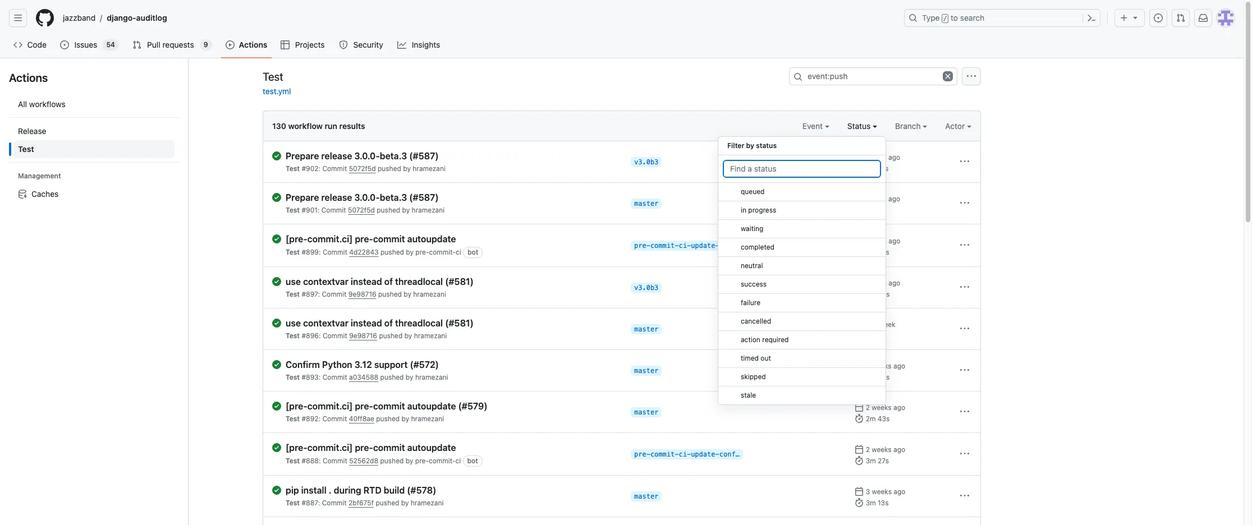 Task type: describe. For each thing, give the bounding box(es) containing it.
last week
[[866, 321, 896, 329]]

a034588 link
[[349, 373, 379, 382]]

[pre-commit.ci] pre-commit autoupdate (#579) link
[[286, 401, 622, 412]]

commit right #888:
[[323, 457, 348, 466]]

5072f5d for prepare release 3.0.0-beta.3 (#587) test #901: commit 5072f5d pushed             by hramezani
[[348, 206, 375, 215]]

python
[[322, 360, 353, 370]]

branch
[[896, 121, 923, 131]]

security link
[[335, 37, 389, 53]]

commit.ci] inside '[pre-commit.ci] pre-commit autoupdate (#579) test #892: commit 40ff8ae pushed             by hramezani'
[[308, 402, 353, 412]]

2 3 days ago from the top
[[866, 279, 901, 288]]

#897:
[[302, 290, 320, 299]]

failure link
[[719, 294, 886, 313]]

master link for pip install . during rtd build (#578)
[[631, 492, 662, 502]]

clear filters image
[[943, 71, 954, 81]]

confirm
[[286, 360, 320, 370]]

in progress
[[741, 206, 777, 215]]

3 3m from the top
[[866, 457, 876, 466]]

instead for use contextvar instead of threadlocal (#581) test #897: commit 9e98716 pushed             by hramezani
[[351, 277, 382, 287]]

config for 2
[[720, 451, 744, 459]]

show workflow options image
[[968, 72, 977, 81]]

9e98716 link for use contextvar instead of threadlocal (#581) test #896: commit 9e98716 pushed             by hramezani
[[349, 332, 377, 340]]

in
[[741, 206, 747, 215]]

4 run duration image from the top
[[855, 457, 864, 466]]

weeks for autoupdate
[[872, 404, 892, 412]]

#902:
[[302, 165, 321, 173]]

55s
[[878, 248, 890, 257]]

#901:
[[302, 206, 320, 215]]

install
[[301, 486, 327, 496]]

table image
[[281, 40, 290, 49]]

3.0.0- for prepare release 3.0.0-beta.3 (#587) test #901: commit 5072f5d pushed             by hramezani
[[355, 193, 380, 203]]

show options image for confirm python 3.12 support (#572)
[[961, 366, 970, 375]]

test #899:
[[286, 248, 323, 257]]

3 show options image from the top
[[961, 241, 970, 250]]

notifications image
[[1200, 13, 1209, 22]]

use contextvar instead of threadlocal (#581) test #897: commit 9e98716 pushed             by hramezani
[[286, 277, 474, 299]]

2m for 2m 55s
[[866, 248, 876, 257]]

last
[[866, 321, 878, 329]]

2 calendar image from the top
[[855, 236, 864, 245]]

2 weeks ago for (#572)
[[866, 362, 906, 371]]

git pull request image for issue opened icon
[[1177, 13, 1186, 22]]

projects
[[295, 40, 325, 49]]

completed successfully image for use contextvar instead of threadlocal (#581)
[[272, 277, 281, 286]]

calendar image for threadlocal
[[855, 320, 864, 329]]

beta.3 for prepare release 3.0.0-beta.3 (#587) test #902: commit 5072f5d pushed             by hramezani
[[380, 151, 407, 161]]

django-
[[107, 13, 136, 22]]

actions link
[[221, 37, 272, 53]]

success
[[741, 280, 767, 289]]

commit 52562d8 pushed             by pre-commit-ci
[[323, 457, 461, 466]]

waiting
[[741, 225, 764, 233]]

of for use contextvar instead of threadlocal (#581) test #897: commit 9e98716 pushed             by hramezani
[[384, 277, 393, 287]]

autoupdate inside '[pre-commit.ci] pre-commit autoupdate (#579) test #892: commit 40ff8ae pushed             by hramezani'
[[407, 402, 456, 412]]

master link for [pre-commit.ci] pre-commit autoupdate (#579)
[[631, 408, 662, 418]]

#892:
[[302, 415, 321, 423]]

#896:
[[302, 332, 321, 340]]

(#587) for prepare release 3.0.0-beta.3 (#587) test #901: commit 5072f5d pushed             by hramezani
[[409, 193, 439, 203]]

pip install . during rtd build (#578) test #887: commit 2bf675f pushed             by hramezani
[[286, 486, 444, 508]]

pushed inside '[pre-commit.ci] pre-commit autoupdate (#579) test #892: commit 40ff8ae pushed             by hramezani'
[[376, 415, 400, 423]]

2 for (#587)
[[866, 153, 870, 162]]

insights
[[412, 40, 440, 49]]

3 for [pre-commit.ci] pre-commit autoupdate
[[866, 237, 871, 245]]

contextvar for use contextvar instead of threadlocal (#581) test #897: commit 9e98716 pushed             by hramezani
[[303, 277, 349, 287]]

completed successfully image for #901:
[[272, 193, 281, 202]]

[pre-commit.ci] pre-commit autoupdate link for commit 4d22843 pushed             by pre-commit-ci
[[286, 234, 622, 245]]

commit inside use contextvar instead of threadlocal (#581) test #897: commit 9e98716 pushed             by hramezani
[[322, 290, 347, 299]]

pull requests
[[147, 40, 194, 49]]

2 for (#572)
[[866, 362, 870, 371]]

prepare release 3.0.0-beta.3 (#587) test #902: commit 5072f5d pushed             by hramezani
[[286, 151, 446, 173]]

hramezani inside pip install . during rtd build (#578) test #887: commit 2bf675f pushed             by hramezani
[[411, 499, 444, 508]]

timed out
[[741, 354, 771, 363]]

type / to search
[[923, 13, 985, 22]]

pushed inside pip install . during rtd build (#578) test #887: commit 2bf675f pushed             by hramezani
[[376, 499, 399, 508]]

insights link
[[393, 37, 446, 53]]

master link for use contextvar instead of threadlocal (#581)
[[631, 325, 662, 335]]

(#581) for use contextvar instead of threadlocal (#581) test #897: commit 9e98716 pushed             by hramezani
[[445, 277, 474, 287]]

by inside use contextvar instead of threadlocal (#581) test #896: commit 9e98716 pushed             by hramezani
[[405, 332, 412, 340]]

show options image for [pre-commit.ci] pre-commit autoupdate (#579) test #892: commit 40ff8ae pushed             by hramezani
[[961, 408, 970, 417]]

all
[[18, 99, 27, 109]]

weeks for (#572)
[[872, 362, 892, 371]]

cancelled link
[[719, 313, 886, 331]]

show options image for prepare release 3.0.0-beta.3 (#587) test #902: commit 5072f5d pushed             by hramezani
[[961, 157, 970, 166]]

3m for use contextvar instead of threadlocal (#581) test #896: commit 9e98716 pushed             by hramezani
[[866, 332, 876, 340]]

weeks for rtd
[[872, 488, 892, 496]]

completed successfully image for [pre-commit.ci] pre-commit autoupdate
[[272, 235, 281, 244]]

workflows
[[29, 99, 66, 109]]

[pre- for #899:
[[286, 234, 308, 244]]

test left #899: on the left
[[286, 248, 300, 257]]

type
[[923, 13, 940, 22]]

stale
[[741, 391, 756, 400]]

ago for 2bf675f
[[894, 488, 906, 496]]

commit inside pip install . during rtd build (#578) test #887: commit 2bf675f pushed             by hramezani
[[322, 499, 347, 508]]

completed
[[741, 243, 775, 252]]

action required
[[741, 336, 789, 344]]

.
[[329, 486, 332, 496]]

commit.ci] for commit 4d22843 pushed             by pre-commit-ci
[[308, 234, 353, 244]]

run duration image for threadlocal
[[855, 331, 864, 340]]

2m 39s
[[866, 373, 890, 382]]

code image
[[13, 40, 22, 49]]

ci for commit 4d22843 pushed             by pre-commit-ci
[[456, 248, 461, 257]]

pre-commit-ci link for commit 4d22843 pushed             by pre-commit-ci
[[416, 248, 461, 257]]

required
[[763, 336, 789, 344]]

during
[[334, 486, 361, 496]]

hramezani link for use contextvar instead of threadlocal (#581) test #896: commit 9e98716 pushed             by hramezani
[[414, 332, 447, 340]]

action
[[741, 336, 761, 344]]

test inside use contextvar instead of threadlocal (#581) test #896: commit 9e98716 pushed             by hramezani
[[286, 332, 300, 340]]

update- for 2
[[691, 451, 720, 459]]

2m for 2m 43s
[[866, 415, 876, 423]]

success link
[[719, 276, 886, 294]]

40ff8ae link
[[349, 415, 374, 423]]

2bf675f link
[[349, 499, 374, 508]]

ci- for 2 weeks ago
[[679, 451, 691, 459]]

pre-commit-ci-update-config link for 2
[[631, 450, 744, 460]]

3m 7s
[[866, 332, 885, 340]]

neutral link
[[719, 257, 886, 276]]

34s
[[878, 290, 890, 299]]

run
[[325, 121, 337, 131]]

3.12
[[355, 360, 372, 370]]

hramezani inside confirm python 3.12 support (#572) test #893: commit a034588 pushed             by hramezani
[[415, 373, 448, 382]]

confirm python 3.12 support (#572) link
[[286, 359, 622, 371]]

master for pip install . during rtd build (#578)
[[635, 493, 659, 501]]

status
[[848, 121, 873, 131]]

2m for 2m 39s
[[866, 373, 876, 382]]

52562d8 link
[[349, 457, 379, 466]]

test inside prepare release 3.0.0-beta.3 (#587) test #902: commit 5072f5d pushed             by hramezani
[[286, 165, 300, 173]]

instead for use contextvar instead of threadlocal (#581) test #896: commit 9e98716 pushed             by hramezani
[[351, 318, 382, 329]]

18s
[[878, 165, 889, 173]]

list containing jazzband
[[58, 9, 898, 27]]

3 2 weeks ago from the top
[[866, 446, 906, 454]]

days for calendar image
[[872, 195, 887, 203]]

prepare for prepare release 3.0.0-beta.3 (#587) test #902: commit 5072f5d pushed             by hramezani
[[286, 151, 319, 161]]

autoupdate for commit 52562d8 pushed             by pre-commit-ci
[[407, 443, 456, 453]]

52562d8
[[349, 457, 379, 466]]

bot for commit 4d22843 pushed             by pre-commit-ci
[[468, 248, 479, 257]]

ci for commit 52562d8 pushed             by pre-commit-ci
[[456, 457, 461, 466]]

27s
[[878, 457, 889, 466]]

hramezani inside use contextvar instead of threadlocal (#581) test #897: commit 9e98716 pushed             by hramezani
[[413, 290, 446, 299]]

of for use contextvar instead of threadlocal (#581) test #896: commit 9e98716 pushed             by hramezani
[[384, 318, 393, 329]]

calendar image for (#587)
[[855, 153, 864, 162]]

plus image
[[1120, 13, 1129, 22]]

requests
[[163, 40, 194, 49]]

test left #888:
[[286, 457, 300, 466]]

(#572)
[[410, 360, 439, 370]]

1 3 days ago from the top
[[866, 237, 901, 245]]

master for confirm python 3.12 support (#572)
[[635, 367, 659, 375]]

commit inside "prepare release 3.0.0-beta.3 (#587) test #901: commit 5072f5d pushed             by hramezani"
[[322, 206, 346, 215]]

by inside '[pre-commit.ci] pre-commit autoupdate (#579) test #892: commit 40ff8ae pushed             by hramezani'
[[402, 415, 409, 423]]

cancelled
[[741, 317, 772, 326]]

all workflows
[[18, 99, 66, 109]]

master link for confirm python 3.12 support (#572)
[[631, 366, 662, 376]]

/ for type
[[944, 15, 948, 22]]

release link
[[13, 122, 175, 140]]

43s
[[878, 415, 890, 423]]

jazzband
[[63, 13, 96, 22]]

hramezani link for prepare release 3.0.0-beta.3 (#587) test #902: commit 5072f5d pushed             by hramezani
[[413, 165, 446, 173]]

django-auditlog link
[[102, 9, 172, 27]]

skipped
[[741, 373, 766, 381]]

2 days ago for calendar icon corresponding to (#587)
[[866, 153, 901, 162]]

prepare release 3.0.0-beta.3 (#587) link for prepare release 3.0.0-beta.3 (#587) test #902: commit 5072f5d pushed             by hramezani
[[286, 151, 622, 162]]

issues
[[74, 40, 97, 49]]

by up the (#578)
[[406, 457, 414, 466]]

management
[[18, 172, 61, 180]]

hramezani link for pip install . during rtd build (#578) test #887: commit 2bf675f pushed             by hramezani
[[411, 499, 444, 508]]

ago for a034588
[[894, 362, 906, 371]]

to
[[951, 13, 959, 22]]

[pre-commit.ci] pre-commit autoupdate (#579) test #892: commit 40ff8ae pushed             by hramezani
[[286, 402, 488, 423]]

6 calendar image from the top
[[855, 445, 864, 454]]

actor button
[[946, 120, 972, 132]]

3m 27s
[[866, 457, 889, 466]]

pushed right 52562d8
[[380, 457, 404, 466]]

calendar image for (#572)
[[855, 362, 864, 371]]

days for 6th calendar icon from the bottom
[[872, 237, 887, 245]]

jazzband link
[[58, 9, 100, 27]]

0 vertical spatial actions
[[239, 40, 268, 49]]

test inside use contextvar instead of threadlocal (#581) test #897: commit 9e98716 pushed             by hramezani
[[286, 290, 300, 299]]

graph image
[[398, 40, 407, 49]]

completed successfully image for [pre-commit.ci] pre-commit autoupdate (#579)
[[272, 402, 281, 411]]

ci- for 3 days ago
[[679, 242, 691, 250]]

3m 34s
[[866, 290, 890, 299]]

test inside '[pre-commit.ci] pre-commit autoupdate (#579) test #892: commit 40ff8ae pushed             by hramezani'
[[286, 415, 300, 423]]

hramezani link for [pre-commit.ci] pre-commit autoupdate (#579) test #892: commit 40ff8ae pushed             by hramezani
[[411, 415, 444, 423]]

hramezani link for confirm python 3.12 support (#572) test #893: commit a034588 pushed             by hramezani
[[415, 373, 448, 382]]

by inside use contextvar instead of threadlocal (#581) test #897: commit 9e98716 pushed             by hramezani
[[404, 290, 412, 299]]

beta.3 for prepare release 3.0.0-beta.3 (#587) test #901: commit 5072f5d pushed             by hramezani
[[380, 193, 407, 203]]

security
[[354, 40, 383, 49]]

9e98716 for use contextvar instead of threadlocal (#581) test #896: commit 9e98716 pushed             by hramezani
[[349, 332, 377, 340]]

commit inside prepare release 3.0.0-beta.3 (#587) test #902: commit 5072f5d pushed             by hramezani
[[323, 165, 347, 173]]

[pre-commit.ci] pre-commit autoupdate link for commit 52562d8 pushed             by pre-commit-ci
[[286, 443, 622, 454]]

use for use contextvar instead of threadlocal (#581) test #896: commit 9e98716 pushed             by hramezani
[[286, 318, 301, 329]]

by inside "prepare release 3.0.0-beta.3 (#587) test #901: commit 5072f5d pushed             by hramezani"
[[402, 206, 410, 215]]

run duration image for (#587)
[[855, 164, 864, 173]]



Task type: vqa. For each thing, say whether or not it's contained in the screenshot.


Task type: locate. For each thing, give the bounding box(es) containing it.
by inside menu
[[747, 142, 755, 150]]

1 of from the top
[[384, 277, 393, 287]]

failure
[[741, 299, 761, 307]]

calendar image
[[855, 153, 864, 162], [855, 236, 864, 245], [855, 320, 864, 329], [855, 362, 864, 371], [855, 403, 864, 412], [855, 445, 864, 454], [855, 487, 864, 496]]

commit down .
[[322, 499, 347, 508]]

run duration image for autoupdate
[[855, 414, 864, 423]]

release for prepare release 3.0.0-beta.3 (#587) test #901: commit 5072f5d pushed             by hramezani
[[321, 193, 352, 203]]

pushed down support
[[381, 373, 404, 382]]

progress
[[749, 206, 777, 215]]

3 run duration image from the top
[[855, 414, 864, 423]]

test.yml
[[263, 86, 291, 96]]

of down use contextvar instead of threadlocal (#581) test #897: commit 9e98716 pushed             by hramezani
[[384, 318, 393, 329]]

1 vertical spatial 5072f5d
[[348, 206, 375, 215]]

3 [pre- from the top
[[286, 443, 308, 453]]

completed successfully image for #902:
[[272, 152, 281, 161]]

1 vertical spatial 9e98716
[[349, 332, 377, 340]]

2 of from the top
[[384, 318, 393, 329]]

2 days ago right calendar image
[[866, 195, 901, 203]]

threadlocal inside use contextvar instead of threadlocal (#581) test #897: commit 9e98716 pushed             by hramezani
[[395, 277, 443, 287]]

instead inside use contextvar instead of threadlocal (#581) test #897: commit 9e98716 pushed             by hramezani
[[351, 277, 382, 287]]

2 up "2m 18s"
[[866, 153, 870, 162]]

test inside pip install . during rtd build (#578) test #887: commit 2bf675f pushed             by hramezani
[[286, 499, 300, 508]]

ago for 40ff8ae
[[894, 404, 906, 412]]

3 commit.ci] from the top
[[308, 443, 353, 453]]

show options image for pip install . during rtd build (#578)
[[961, 492, 970, 501]]

2 contextvar from the top
[[303, 318, 349, 329]]

master link for prepare release 3.0.0-beta.3 (#587)
[[631, 199, 662, 209]]

commit-
[[651, 242, 679, 250], [429, 248, 456, 257], [651, 451, 679, 459], [429, 457, 456, 466]]

[pre-commit.ci] pre-commit autoupdate up 52562d8
[[286, 443, 456, 453]]

0 vertical spatial ci
[[456, 248, 461, 257]]

run duration image left 3m 13s at the right of the page
[[855, 499, 864, 508]]

9e98716
[[349, 290, 377, 299], [349, 332, 377, 340]]

of
[[384, 277, 393, 287], [384, 318, 393, 329]]

(#587) for prepare release 3.0.0-beta.3 (#587) test #902: commit 5072f5d pushed             by hramezani
[[409, 151, 439, 161]]

2 2 weeks ago from the top
[[866, 404, 906, 412]]

0 vertical spatial [pre-commit.ci] pre-commit autoupdate link
[[286, 234, 622, 245]]

pre-commit-ci-update-config for 3 days ago
[[635, 242, 744, 250]]

weeks up 39s
[[872, 362, 892, 371]]

use up confirm
[[286, 318, 301, 329]]

2 update- from the top
[[691, 451, 720, 459]]

completed successfully image for confirm python 3.12 support (#572)
[[272, 361, 281, 370]]

Find a status text field
[[723, 160, 882, 178]]

commit down python at the bottom
[[323, 373, 347, 382]]

3 commit from the top
[[373, 443, 405, 453]]

test down release on the left
[[18, 144, 34, 154]]

3 2m from the top
[[866, 373, 876, 382]]

ago for 5072f5d
[[889, 153, 901, 162]]

0 vertical spatial contextvar
[[303, 277, 349, 287]]

ago for 52562d8
[[894, 446, 906, 454]]

2 days ago
[[866, 153, 901, 162], [866, 195, 901, 203]]

v3.0b3
[[635, 158, 659, 166], [635, 284, 659, 292]]

contextvar inside use contextvar instead of threadlocal (#581) test #896: commit 9e98716 pushed             by hramezani
[[303, 318, 349, 329]]

0 vertical spatial pre-commit-ci-update-config link
[[631, 241, 744, 251]]

filter workflows element
[[13, 122, 175, 158]]

1 vertical spatial [pre-
[[286, 402, 308, 412]]

1 show options image from the top
[[961, 283, 970, 292]]

2 autoupdate from the top
[[407, 402, 456, 412]]

4d22843
[[349, 248, 379, 257]]

2 show options image from the top
[[961, 199, 970, 208]]

5072f5d up 4d22843
[[348, 206, 375, 215]]

by up (#572)
[[405, 332, 412, 340]]

3 2 from the top
[[866, 362, 870, 371]]

3 completed successfully image from the top
[[272, 361, 281, 370]]

2m 43s
[[866, 415, 890, 423]]

1 use from the top
[[286, 277, 301, 287]]

5 2 from the top
[[866, 446, 870, 454]]

instead
[[351, 277, 382, 287], [351, 318, 382, 329]]

4 weeks from the top
[[872, 488, 892, 496]]

contextvar
[[303, 277, 349, 287], [303, 318, 349, 329]]

play image
[[226, 40, 235, 49]]

1 vertical spatial contextvar
[[303, 318, 349, 329]]

[pre-commit.ci] pre-commit autoupdate link
[[286, 234, 622, 245], [286, 443, 622, 454]]

1 3.0.0- from the top
[[355, 151, 380, 161]]

0 vertical spatial 5072f5d
[[349, 165, 376, 173]]

3 master link from the top
[[631, 366, 662, 376]]

issue opened image
[[60, 40, 69, 49]]

completed link
[[719, 239, 886, 257]]

1 horizontal spatial git pull request image
[[1177, 13, 1186, 22]]

autoupdate up commit 52562d8 pushed             by pre-commit-ci
[[407, 443, 456, 453]]

5 show options image from the top
[[961, 408, 970, 417]]

1 horizontal spatial /
[[944, 15, 948, 22]]

test down confirm
[[286, 373, 300, 382]]

0 horizontal spatial actions
[[9, 71, 48, 84]]

9e98716 for use contextvar instead of threadlocal (#581) test #897: commit 9e98716 pushed             by hramezani
[[349, 290, 377, 299]]

/
[[100, 13, 102, 23], [944, 15, 948, 22]]

[pre- up test #888:
[[286, 443, 308, 453]]

run duration image for rtd
[[855, 499, 864, 508]]

1 vertical spatial bot
[[468, 457, 478, 466]]

9e98716 inside use contextvar instead of threadlocal (#581) test #897: commit 9e98716 pushed             by hramezani
[[349, 290, 377, 299]]

by inside confirm python 3.12 support (#572) test #893: commit a034588 pushed             by hramezani
[[406, 373, 414, 382]]

3.0.0- down prepare release 3.0.0-beta.3 (#587) test #902: commit 5072f5d pushed             by hramezani
[[355, 193, 380, 203]]

5072f5d inside prepare release 3.0.0-beta.3 (#587) test #902: commit 5072f5d pushed             by hramezani
[[349, 165, 376, 173]]

in progress link
[[719, 202, 886, 220]]

[pre-commit.ci] pre-commit autoupdate up 4d22843 link
[[286, 234, 456, 244]]

actions right play icon
[[239, 40, 268, 49]]

beta.3 inside prepare release 3.0.0-beta.3 (#587) test #902: commit 5072f5d pushed             by hramezani
[[380, 151, 407, 161]]

5072f5d inside "prepare release 3.0.0-beta.3 (#587) test #901: commit 5072f5d pushed             by hramezani"
[[348, 206, 375, 215]]

3m
[[866, 290, 876, 299], [866, 332, 876, 340], [866, 457, 876, 466], [866, 499, 876, 508]]

2
[[866, 153, 870, 162], [866, 195, 870, 203], [866, 362, 870, 371], [866, 404, 870, 412], [866, 446, 870, 454]]

test down pip at left bottom
[[286, 499, 300, 508]]

2 release from the top
[[321, 193, 352, 203]]

2 ci- from the top
[[679, 451, 691, 459]]

2 2m from the top
[[866, 248, 876, 257]]

master for prepare release 3.0.0-beta.3 (#587)
[[635, 200, 659, 208]]

3m 13s
[[866, 499, 889, 508]]

2 run duration image from the top
[[855, 331, 864, 340]]

1 vertical spatial list
[[9, 91, 179, 208]]

0 vertical spatial use contextvar instead of threadlocal (#581) link
[[286, 276, 622, 288]]

config for 3
[[720, 242, 744, 250]]

1 release from the top
[[321, 151, 352, 161]]

3
[[866, 237, 871, 245], [866, 279, 871, 288], [866, 488, 871, 496]]

5072f5d link
[[349, 165, 376, 173], [348, 206, 375, 215]]

v3.0b3 for use contextvar instead of threadlocal (#581)
[[635, 284, 659, 292]]

[pre- for #888:
[[286, 443, 308, 453]]

commit right #897:
[[322, 290, 347, 299]]

prepare release 3.0.0-beta.3 (#587) link for prepare release 3.0.0-beta.3 (#587) test #901: commit 5072f5d pushed             by hramezani
[[286, 192, 622, 203]]

0 vertical spatial list
[[58, 9, 898, 27]]

timed
[[741, 354, 759, 363]]

beta.3 up "prepare release 3.0.0-beta.3 (#587) test #901: commit 5072f5d pushed             by hramezani"
[[380, 151, 407, 161]]

commit inside confirm python 3.12 support (#572) test #893: commit a034588 pushed             by hramezani
[[323, 373, 347, 382]]

autoupdate left (#579)
[[407, 402, 456, 412]]

update- for 3
[[691, 242, 720, 250]]

weeks up 43s
[[872, 404, 892, 412]]

39s
[[878, 373, 890, 382]]

list
[[58, 9, 898, 27], [9, 91, 179, 208]]

1 vertical spatial 9e98716 link
[[349, 332, 377, 340]]

0 vertical spatial 3.0.0-
[[355, 151, 380, 161]]

skipped link
[[719, 368, 886, 387]]

0 vertical spatial 3
[[866, 237, 871, 245]]

2 up 2m 43s
[[866, 404, 870, 412]]

1 [pre- from the top
[[286, 234, 308, 244]]

1 vertical spatial use contextvar instead of threadlocal (#581) link
[[286, 318, 622, 329]]

threadlocal inside use contextvar instead of threadlocal (#581) test #896: commit 9e98716 pushed             by hramezani
[[395, 318, 443, 329]]

1 show options image from the top
[[961, 157, 970, 166]]

by right 4d22843
[[406, 248, 414, 257]]

4 days from the top
[[872, 279, 887, 288]]

2 vertical spatial [pre-
[[286, 443, 308, 453]]

2 days from the top
[[872, 195, 887, 203]]

5 completed successfully image from the top
[[272, 486, 281, 495]]

beta.3 inside "prepare release 3.0.0-beta.3 (#587) test #901: commit 5072f5d pushed             by hramezani"
[[380, 193, 407, 203]]

None search field
[[790, 67, 958, 85]]

(#581) inside use contextvar instead of threadlocal (#581) test #897: commit 9e98716 pushed             by hramezani
[[445, 277, 474, 287]]

menu containing filter by status
[[718, 132, 887, 414]]

3 weeks ago
[[866, 488, 906, 496]]

test inside "prepare release 3.0.0-beta.3 (#587) test #901: commit 5072f5d pushed             by hramezani"
[[286, 206, 300, 215]]

3 show options image from the top
[[961, 492, 970, 501]]

1 master from the top
[[635, 200, 659, 208]]

weeks
[[872, 362, 892, 371], [872, 404, 892, 412], [872, 446, 892, 454], [872, 488, 892, 496]]

hramezani inside '[pre-commit.ci] pre-commit autoupdate (#579) test #892: commit 40ff8ae pushed             by hramezani'
[[411, 415, 444, 423]]

2m 18s
[[866, 165, 889, 173]]

9e98716 link up use contextvar instead of threadlocal (#581) test #896: commit 9e98716 pushed             by hramezani
[[349, 290, 377, 299]]

days up '3m 34s'
[[872, 279, 887, 288]]

master for use contextvar instead of threadlocal (#581)
[[635, 326, 659, 334]]

bot
[[468, 248, 479, 257], [468, 457, 478, 466]]

commit for 52562d8
[[373, 443, 405, 453]]

show options image for prepare release 3.0.0-beta.3 (#587) test #901: commit 5072f5d pushed             by hramezani
[[961, 199, 970, 208]]

1 vertical spatial [pre-commit.ci] pre-commit autoupdate link
[[286, 443, 622, 454]]

contextvar for use contextvar instead of threadlocal (#581) test #896: commit 9e98716 pushed             by hramezani
[[303, 318, 349, 329]]

pre-commit-ci-update-config link for 3
[[631, 241, 744, 251]]

release down prepare release 3.0.0-beta.3 (#587) test #902: commit 5072f5d pushed             by hramezani
[[321, 193, 352, 203]]

ago
[[889, 153, 901, 162], [889, 195, 901, 203], [889, 237, 901, 245], [889, 279, 901, 288], [894, 362, 906, 371], [894, 404, 906, 412], [894, 446, 906, 454], [894, 488, 906, 496]]

git pull request image left pull
[[133, 40, 142, 49]]

1 vertical spatial (#581)
[[445, 318, 474, 329]]

2 master from the top
[[635, 326, 659, 334]]

test left '#892:'
[[286, 415, 300, 423]]

run duration image
[[855, 164, 864, 173], [855, 331, 864, 340], [855, 414, 864, 423], [855, 457, 864, 466], [855, 499, 864, 508]]

2 use contextvar instead of threadlocal (#581) link from the top
[[286, 318, 622, 329]]

[pre- inside '[pre-commit.ci] pre-commit autoupdate (#579) test #892: commit 40ff8ae pushed             by hramezani'
[[286, 402, 308, 412]]

1 vertical spatial update-
[[691, 451, 720, 459]]

1 autoupdate from the top
[[407, 234, 456, 244]]

2 2 from the top
[[866, 195, 870, 203]]

use inside use contextvar instead of threadlocal (#581) test #897: commit 9e98716 pushed             by hramezani
[[286, 277, 301, 287]]

1 3 from the top
[[866, 237, 871, 245]]

0 vertical spatial of
[[384, 277, 393, 287]]

0 vertical spatial show options image
[[961, 283, 970, 292]]

9e98716 up use contextvar instead of threadlocal (#581) test #896: commit 9e98716 pushed             by hramezani
[[349, 290, 377, 299]]

actor
[[946, 121, 968, 131]]

/ for jazzband
[[100, 13, 102, 23]]

1 vertical spatial 3
[[866, 279, 871, 288]]

3m left 7s
[[866, 332, 876, 340]]

2 vertical spatial autoupdate
[[407, 443, 456, 453]]

commit up 40ff8ae link
[[373, 402, 405, 412]]

test.yml link
[[263, 86, 291, 96]]

3 for pip install . during rtd build (#578)
[[866, 488, 871, 496]]

commit right #902:
[[323, 165, 347, 173]]

prepare for prepare release 3.0.0-beta.3 (#587) test #901: commit 5072f5d pushed             by hramezani
[[286, 193, 319, 203]]

2 completed successfully image from the top
[[272, 193, 281, 202]]

(#581) inside use contextvar instead of threadlocal (#581) test #896: commit 9e98716 pushed             by hramezani
[[445, 318, 474, 329]]

[pre- up '#892:'
[[286, 402, 308, 412]]

2 pre-commit-ci-update-config from the top
[[635, 451, 744, 459]]

3 days ago
[[866, 237, 901, 245], [866, 279, 901, 288]]

auditlog
[[136, 13, 167, 22]]

1 commit from the top
[[373, 234, 405, 244]]

0 vertical spatial ci-
[[679, 242, 691, 250]]

release for prepare release 3.0.0-beta.3 (#587) test #902: commit 5072f5d pushed             by hramezani
[[321, 151, 352, 161]]

calendar image for autoupdate
[[855, 403, 864, 412]]

completed successfully image for test
[[272, 319, 281, 328]]

0 vertical spatial v3.0b3 link
[[631, 157, 662, 167]]

2 weeks from the top
[[872, 404, 892, 412]]

days up 2m 55s at the top right of page
[[872, 237, 887, 245]]

commit for 4d22843
[[373, 234, 405, 244]]

1 vertical spatial pre-commit-ci-update-config
[[635, 451, 744, 459]]

test left #901:
[[286, 206, 300, 215]]

2 prepare from the top
[[286, 193, 319, 203]]

commit right #899: on the left
[[323, 248, 347, 257]]

2 [pre-commit.ci] pre-commit autoupdate link from the top
[[286, 443, 622, 454]]

pushed right 4d22843
[[381, 248, 404, 257]]

3.0.0- inside "prepare release 3.0.0-beta.3 (#587) test #901: commit 5072f5d pushed             by hramezani"
[[355, 193, 380, 203]]

40ff8ae
[[349, 415, 374, 423]]

run duration image left the 3m 7s
[[855, 331, 864, 340]]

4 calendar image from the top
[[855, 362, 864, 371]]

pushed up commit 4d22843 pushed             by pre-commit-ci
[[377, 206, 401, 215]]

menu
[[718, 132, 887, 414]]

commit right the #896: at bottom
[[323, 332, 347, 340]]

pushed right 40ff8ae
[[376, 415, 400, 423]]

test left #902:
[[286, 165, 300, 173]]

2 days ago for calendar image
[[866, 195, 901, 203]]

2m left 39s
[[866, 373, 876, 382]]

1 vertical spatial commit.ci]
[[308, 402, 353, 412]]

test inside confirm python 3.12 support (#572) test #893: commit a034588 pushed             by hramezani
[[286, 373, 300, 382]]

2 weeks ago for autoupdate
[[866, 404, 906, 412]]

130 workflow run results
[[272, 121, 365, 131]]

0 vertical spatial commit
[[373, 234, 405, 244]]

code link
[[9, 37, 51, 53]]

0 vertical spatial update-
[[691, 242, 720, 250]]

1 vertical spatial instead
[[351, 318, 382, 329]]

5072f5d up "prepare release 3.0.0-beta.3 (#587) test #901: commit 5072f5d pushed             by hramezani"
[[349, 165, 376, 173]]

0 vertical spatial git pull request image
[[1177, 13, 1186, 22]]

results
[[339, 121, 365, 131]]

0 vertical spatial 2 weeks ago
[[866, 362, 906, 371]]

by inside pip install . during rtd build (#578) test #887: commit 2bf675f pushed             by hramezani
[[401, 499, 409, 508]]

1 vertical spatial release
[[321, 193, 352, 203]]

3 3 from the top
[[866, 488, 871, 496]]

test #888:
[[286, 457, 323, 466]]

pushed up use contextvar instead of threadlocal (#581) test #896: commit 9e98716 pushed             by hramezani
[[378, 290, 402, 299]]

hramezani inside "prepare release 3.0.0-beta.3 (#587) test #901: commit 5072f5d pushed             by hramezani"
[[412, 206, 445, 215]]

1 vertical spatial config
[[720, 451, 744, 459]]

(#581)
[[445, 277, 474, 287], [445, 318, 474, 329]]

1 vertical spatial pre-commit-ci link
[[415, 457, 461, 466]]

action required link
[[719, 331, 886, 350]]

1 vertical spatial autoupdate
[[407, 402, 456, 412]]

by up use contextvar instead of threadlocal (#581) test #896: commit 9e98716 pushed             by hramezani
[[404, 290, 412, 299]]

1 beta.3 from the top
[[380, 151, 407, 161]]

hramezani inside prepare release 3.0.0-beta.3 (#587) test #902: commit 5072f5d pushed             by hramezani
[[413, 165, 446, 173]]

triangle down image
[[1132, 13, 1141, 22]]

5072f5d link for prepare release 3.0.0-beta.3 (#587) test #902: commit 5072f5d pushed             by hramezani
[[349, 165, 376, 173]]

show options image
[[961, 157, 970, 166], [961, 199, 970, 208], [961, 241, 970, 250], [961, 325, 970, 334], [961, 408, 970, 417], [961, 450, 970, 459]]

2 vertical spatial 3
[[866, 488, 871, 496]]

0 vertical spatial 9e98716
[[349, 290, 377, 299]]

waiting link
[[719, 220, 886, 239]]

1 vertical spatial commit
[[373, 402, 405, 412]]

5 run duration image from the top
[[855, 499, 864, 508]]

2 vertical spatial 2 weeks ago
[[866, 446, 906, 454]]

2 use from the top
[[286, 318, 301, 329]]

commit inside '[pre-commit.ci] pre-commit autoupdate (#579) test #892: commit 40ff8ae pushed             by hramezani'
[[373, 402, 405, 412]]

2 instead from the top
[[351, 318, 382, 329]]

threadlocal for use contextvar instead of threadlocal (#581) test #897: commit 9e98716 pushed             by hramezani
[[395, 277, 443, 287]]

1 vertical spatial ci
[[456, 457, 461, 466]]

show options image
[[961, 283, 970, 292], [961, 366, 970, 375], [961, 492, 970, 501]]

5072f5d
[[349, 165, 376, 173], [348, 206, 375, 215]]

3 days from the top
[[872, 237, 887, 245]]

0 vertical spatial (#587)
[[409, 151, 439, 161]]

1 3m from the top
[[866, 290, 876, 299]]

v3.0b3 link for use contextvar instead of threadlocal (#581)
[[631, 283, 662, 293]]

git pull request image for issue opened image
[[133, 40, 142, 49]]

contextvar up #897:
[[303, 277, 349, 287]]

1 vertical spatial pre-commit-ci-update-config link
[[631, 450, 744, 460]]

2m
[[866, 165, 876, 173], [866, 248, 876, 257], [866, 373, 876, 382], [866, 415, 876, 423]]

by right 40ff8ae link
[[402, 415, 409, 423]]

3 autoupdate from the top
[[407, 443, 456, 453]]

2 threadlocal from the top
[[395, 318, 443, 329]]

1 vertical spatial actions
[[9, 71, 48, 84]]

pushed inside use contextvar instead of threadlocal (#581) test #897: commit 9e98716 pushed             by hramezani
[[378, 290, 402, 299]]

1 v3.0b3 from the top
[[635, 158, 659, 166]]

1 update- from the top
[[691, 242, 720, 250]]

5 calendar image from the top
[[855, 403, 864, 412]]

run duration image
[[855, 290, 864, 299]]

filter
[[728, 142, 745, 150]]

0 vertical spatial threadlocal
[[395, 277, 443, 287]]

of inside use contextvar instead of threadlocal (#581) test #897: commit 9e98716 pushed             by hramezani
[[384, 277, 393, 287]]

/ inside jazzband / django-auditlog
[[100, 13, 102, 23]]

9e98716 link up 3.12
[[349, 332, 377, 340]]

1 vertical spatial 2 days ago
[[866, 195, 901, 203]]

1 vertical spatial of
[[384, 318, 393, 329]]

9
[[204, 40, 208, 49]]

0 horizontal spatial git pull request image
[[133, 40, 142, 49]]

list containing all workflows
[[9, 91, 179, 208]]

0 vertical spatial use
[[286, 277, 301, 287]]

5072f5d for prepare release 3.0.0-beta.3 (#587) test #902: commit 5072f5d pushed             by hramezani
[[349, 165, 376, 173]]

master link
[[631, 199, 662, 209], [631, 325, 662, 335], [631, 366, 662, 376], [631, 408, 662, 418], [631, 492, 662, 502]]

shield image
[[339, 40, 348, 49]]

0 vertical spatial bot
[[468, 248, 479, 257]]

0 vertical spatial beta.3
[[380, 151, 407, 161]]

commit inside '[pre-commit.ci] pre-commit autoupdate (#579) test #892: commit 40ff8ae pushed             by hramezani'
[[323, 415, 347, 423]]

9e98716 link
[[349, 290, 377, 299], [349, 332, 377, 340]]

test link
[[13, 140, 175, 158]]

3.0.0- down results
[[355, 151, 380, 161]]

v3.0b3 for prepare release 3.0.0-beta.3 (#587)
[[635, 158, 659, 166]]

1 vertical spatial prepare release 3.0.0-beta.3 (#587) link
[[286, 192, 622, 203]]

/ left django-
[[100, 13, 102, 23]]

6 show options image from the top
[[961, 450, 970, 459]]

prepare inside "prepare release 3.0.0-beta.3 (#587) test #901: commit 5072f5d pushed             by hramezani"
[[286, 193, 319, 203]]

1 vertical spatial 3.0.0-
[[355, 193, 380, 203]]

0 vertical spatial pre-commit-ci-update-config
[[635, 242, 744, 250]]

commit.ci] up #888:
[[308, 443, 353, 453]]

workflow
[[288, 121, 323, 131]]

1 [pre-commit.ci] pre-commit autoupdate from the top
[[286, 234, 456, 244]]

0 vertical spatial 5072f5d link
[[349, 165, 376, 173]]

5 master from the top
[[635, 493, 659, 501]]

commit 4d22843 pushed             by pre-commit-ci
[[323, 248, 461, 257]]

0 horizontal spatial /
[[100, 13, 102, 23]]

commit up commit 4d22843 pushed             by pre-commit-ci
[[373, 234, 405, 244]]

by right filter
[[747, 142, 755, 150]]

completed successfully image for (#578)
[[272, 486, 281, 495]]

2m for 2m 18s
[[866, 165, 876, 173]]

by up commit 4d22843 pushed             by pre-commit-ci
[[402, 206, 410, 215]]

4 master from the top
[[635, 409, 659, 417]]

1 vertical spatial v3.0b3
[[635, 284, 659, 292]]

1 config from the top
[[720, 242, 744, 250]]

use contextvar instead of threadlocal (#581) test #896: commit 9e98716 pushed             by hramezani
[[286, 318, 474, 340]]

pushed up "prepare release 3.0.0-beta.3 (#587) test #901: commit 5072f5d pushed             by hramezani"
[[378, 165, 401, 173]]

hramezani inside use contextvar instead of threadlocal (#581) test #896: commit 9e98716 pushed             by hramezani
[[414, 332, 447, 340]]

1 vertical spatial threadlocal
[[395, 318, 443, 329]]

5072f5d link up "prepare release 3.0.0-beta.3 (#587) test #901: commit 5072f5d pushed             by hramezani"
[[349, 165, 376, 173]]

search image
[[794, 72, 803, 81]]

2 (#581) from the top
[[445, 318, 474, 329]]

1 run duration image from the top
[[855, 164, 864, 173]]

3 weeks from the top
[[872, 446, 892, 454]]

9e98716 inside use contextvar instead of threadlocal (#581) test #896: commit 9e98716 pushed             by hramezani
[[349, 332, 377, 340]]

commit right #901:
[[322, 206, 346, 215]]

bot for commit 52562d8 pushed             by pre-commit-ci
[[468, 457, 478, 466]]

rtd
[[364, 486, 382, 496]]

0 vertical spatial [pre-
[[286, 234, 308, 244]]

(#587) inside prepare release 3.0.0-beta.3 (#587) test #902: commit 5072f5d pushed             by hramezani
[[409, 151, 439, 161]]

all workflows link
[[13, 95, 175, 113]]

run duration image left "2m 18s"
[[855, 164, 864, 173]]

commit.ci] up '#892:'
[[308, 402, 353, 412]]

1 contextvar from the top
[[303, 277, 349, 287]]

search
[[961, 13, 985, 22]]

master for [pre-commit.ci] pre-commit autoupdate (#579)
[[635, 409, 659, 417]]

1 vertical spatial v3.0b3 link
[[631, 283, 662, 293]]

3 master from the top
[[635, 367, 659, 375]]

queued
[[741, 188, 765, 196]]

1 vertical spatial ci-
[[679, 451, 691, 459]]

git pull request image
[[1177, 13, 1186, 22], [133, 40, 142, 49]]

2 config from the top
[[720, 451, 744, 459]]

1 vertical spatial [pre-commit.ci] pre-commit autoupdate
[[286, 443, 456, 453]]

test left #897:
[[286, 290, 300, 299]]

1 calendar image from the top
[[855, 153, 864, 162]]

2 2 days ago from the top
[[866, 195, 901, 203]]

contextvar inside use contextvar instead of threadlocal (#581) test #897: commit 9e98716 pushed             by hramezani
[[303, 277, 349, 287]]

2 vertical spatial commit
[[373, 443, 405, 453]]

actions up all
[[9, 71, 48, 84]]

prepare up #902:
[[286, 151, 319, 161]]

(#581) for use contextvar instead of threadlocal (#581) test #896: commit 9e98716 pushed             by hramezani
[[445, 318, 474, 329]]

[pre-commit.ci] pre-commit autoupdate for 52562d8
[[286, 443, 456, 453]]

3 up 3m 13s at the right of the page
[[866, 488, 871, 496]]

1 vertical spatial beta.3
[[380, 193, 407, 203]]

2 weeks ago up 39s
[[866, 362, 906, 371]]

calendar image for rtd
[[855, 487, 864, 496]]

3m for pip install . during rtd build (#578) test #887: commit 2bf675f pushed             by hramezani
[[866, 499, 876, 508]]

2 up 2m 39s
[[866, 362, 870, 371]]

weeks up 13s
[[872, 488, 892, 496]]

3 calendar image from the top
[[855, 320, 864, 329]]

instead down use contextvar instead of threadlocal (#581) test #897: commit 9e98716 pushed             by hramezani
[[351, 318, 382, 329]]

days for calendar icon corresponding to (#587)
[[872, 153, 887, 162]]

use inside use contextvar instead of threadlocal (#581) test #896: commit 9e98716 pushed             by hramezani
[[286, 318, 301, 329]]

0 vertical spatial instead
[[351, 277, 382, 287]]

7 calendar image from the top
[[855, 487, 864, 496]]

3m for use contextvar instead of threadlocal (#581) test #897: commit 9e98716 pushed             by hramezani
[[866, 290, 876, 299]]

1 vertical spatial prepare
[[286, 193, 319, 203]]

2 vertical spatial commit.ci]
[[308, 443, 353, 453]]

1 [pre-commit.ci] pre-commit autoupdate link from the top
[[286, 234, 622, 245]]

by inside prepare release 3.0.0-beta.3 (#587) test #902: commit 5072f5d pushed             by hramezani
[[403, 165, 411, 173]]

issue opened image
[[1155, 13, 1164, 22]]

use for use contextvar instead of threadlocal (#581) test #897: commit 9e98716 pushed             by hramezani
[[286, 277, 301, 287]]

1 (#581) from the top
[[445, 277, 474, 287]]

2 vertical spatial show options image
[[961, 492, 970, 501]]

0 vertical spatial pre-commit-ci link
[[416, 248, 461, 257]]

1 2 weeks ago from the top
[[866, 362, 906, 371]]

2 completed successfully image from the top
[[272, 277, 281, 286]]

/ left to
[[944, 15, 948, 22]]

0 vertical spatial autoupdate
[[407, 234, 456, 244]]

#893:
[[302, 373, 321, 382]]

pre-commit-ci-update-config for 2 weeks ago
[[635, 451, 744, 459]]

git pull request image left notifications image at top right
[[1177, 13, 1186, 22]]

3 up '3m 34s'
[[866, 279, 871, 288]]

command palette image
[[1088, 13, 1097, 22]]

support
[[374, 360, 408, 370]]

[pre-commit.ci] pre-commit autoupdate for 4d22843
[[286, 234, 456, 244]]

1 completed successfully image from the top
[[272, 235, 281, 244]]

use contextvar instead of threadlocal (#581) link for use contextvar instead of threadlocal (#581) test #896: commit 9e98716 pushed             by hramezani
[[286, 318, 622, 329]]

pushed up support
[[379, 332, 403, 340]]

threadlocal down commit 4d22843 pushed             by pre-commit-ci
[[395, 277, 443, 287]]

4 show options image from the top
[[961, 325, 970, 334]]

1 vertical spatial git pull request image
[[133, 40, 142, 49]]

instead down 4d22843
[[351, 277, 382, 287]]

4 2m from the top
[[866, 415, 876, 423]]

3 days ago up 55s
[[866, 237, 901, 245]]

caches
[[31, 189, 59, 199]]

prepare up #901:
[[286, 193, 319, 203]]

homepage image
[[36, 9, 54, 27]]

instead inside use contextvar instead of threadlocal (#581) test #896: commit 9e98716 pushed             by hramezani
[[351, 318, 382, 329]]

2m left 43s
[[866, 415, 876, 423]]

2 weeks ago up 43s
[[866, 404, 906, 412]]

calendar image
[[855, 194, 864, 203]]

projects link
[[277, 37, 330, 53]]

hramezani link for prepare release 3.0.0-beta.3 (#587) test #901: commit 5072f5d pushed             by hramezani
[[412, 206, 445, 215]]

prepare release 3.0.0-beta.3 (#587) link
[[286, 151, 622, 162], [286, 192, 622, 203]]

2m 55s
[[866, 248, 890, 257]]

pre-commit-ci link for commit 52562d8 pushed             by pre-commit-ci
[[415, 457, 461, 466]]

show options image for use contextvar instead of threadlocal (#581)
[[961, 283, 970, 292]]

3 up 2m 55s at the top right of page
[[866, 237, 871, 245]]

test left the #896: at bottom
[[286, 332, 300, 340]]

9e98716 up 3.12
[[349, 332, 377, 340]]

1 2 days ago from the top
[[866, 153, 901, 162]]

0 vertical spatial 2 days ago
[[866, 153, 901, 162]]

event button
[[803, 120, 830, 132]]

0 vertical spatial prepare
[[286, 151, 319, 161]]

3m right run duration icon
[[866, 290, 876, 299]]

5 master link from the top
[[631, 492, 662, 502]]

1 ci- from the top
[[679, 242, 691, 250]]

release inside "prepare release 3.0.0-beta.3 (#587) test #901: commit 5072f5d pushed             by hramezani"
[[321, 193, 352, 203]]

2 3m from the top
[[866, 332, 876, 340]]

threadlocal up (#572)
[[395, 318, 443, 329]]

commit right '#892:'
[[323, 415, 347, 423]]

0 vertical spatial (#581)
[[445, 277, 474, 287]]

0 vertical spatial config
[[720, 242, 744, 250]]

of inside use contextvar instead of threadlocal (#581) test #896: commit 9e98716 pushed             by hramezani
[[384, 318, 393, 329]]

release
[[18, 126, 46, 136]]

pushed
[[378, 165, 401, 173], [377, 206, 401, 215], [381, 248, 404, 257], [378, 290, 402, 299], [379, 332, 403, 340], [381, 373, 404, 382], [376, 415, 400, 423], [380, 457, 404, 466], [376, 499, 399, 508]]

2 v3.0b3 from the top
[[635, 284, 659, 292]]

/ inside type / to search
[[944, 15, 948, 22]]

commit inside use contextvar instead of threadlocal (#581) test #896: commit 9e98716 pushed             by hramezani
[[323, 332, 347, 340]]

completed successfully image
[[272, 235, 281, 244], [272, 277, 281, 286], [272, 361, 281, 370], [272, 402, 281, 411]]

autoupdate for commit 4d22843 pushed             by pre-commit-ci
[[407, 234, 456, 244]]

release down run
[[321, 151, 352, 161]]

status
[[756, 142, 777, 150]]

2 weeks ago up 27s
[[866, 446, 906, 454]]

days right calendar image
[[872, 195, 887, 203]]

0 vertical spatial [pre-commit.ci] pre-commit autoupdate
[[286, 234, 456, 244]]

2 3 from the top
[[866, 279, 871, 288]]

2m left 55s
[[866, 248, 876, 257]]

prepare inside prepare release 3.0.0-beta.3 (#587) test #902: commit 5072f5d pushed             by hramezani
[[286, 151, 319, 161]]

commit.ci] up #899: on the left
[[308, 234, 353, 244]]

2 prepare release 3.0.0-beta.3 (#587) link from the top
[[286, 192, 622, 203]]

0 vertical spatial 3 days ago
[[866, 237, 901, 245]]

4 completed successfully image from the top
[[272, 444, 281, 453]]

(#587) inside "prepare release 3.0.0-beta.3 (#587) test #901: commit 5072f5d pushed             by hramezani"
[[409, 193, 439, 203]]

0 vertical spatial commit.ci]
[[308, 234, 353, 244]]

0 vertical spatial v3.0b3
[[635, 158, 659, 166]]

3.0.0- inside prepare release 3.0.0-beta.3 (#587) test #902: commit 5072f5d pushed             by hramezani
[[355, 151, 380, 161]]

by up "prepare release 3.0.0-beta.3 (#587) test #901: commit 5072f5d pushed             by hramezani"
[[403, 165, 411, 173]]

pushed inside "prepare release 3.0.0-beta.3 (#587) test #901: commit 5072f5d pushed             by hramezani"
[[377, 206, 401, 215]]

13s
[[878, 499, 889, 508]]

status button
[[848, 120, 878, 132]]

autoupdate up commit 4d22843 pushed             by pre-commit-ci
[[407, 234, 456, 244]]

commit.ci] for commit 52562d8 pushed             by pre-commit-ci
[[308, 443, 353, 453]]

4 master link from the top
[[631, 408, 662, 418]]

1 vertical spatial 2 weeks ago
[[866, 404, 906, 412]]

3 days ago up 34s at right
[[866, 279, 901, 288]]

2 [pre-commit.ci] pre-commit autoupdate from the top
[[286, 443, 456, 453]]

1 completed successfully image from the top
[[272, 152, 281, 161]]

1 vertical spatial 5072f5d link
[[348, 206, 375, 215]]

release inside prepare release 3.0.0-beta.3 (#587) test #902: commit 5072f5d pushed             by hramezani
[[321, 151, 352, 161]]

pushed inside use contextvar instead of threadlocal (#581) test #896: commit 9e98716 pushed             by hramezani
[[379, 332, 403, 340]]

9e98716 link for use contextvar instead of threadlocal (#581) test #897: commit 9e98716 pushed             by hramezani
[[349, 290, 377, 299]]

2 days ago up 18s on the top
[[866, 153, 901, 162]]

1 horizontal spatial actions
[[239, 40, 268, 49]]

(#587)
[[409, 151, 439, 161], [409, 193, 439, 203]]

2 v3.0b3 link from the top
[[631, 283, 662, 293]]

3m left 27s
[[866, 457, 876, 466]]

1 vertical spatial 3 days ago
[[866, 279, 901, 288]]

hramezani link for use contextvar instead of threadlocal (#581) test #897: commit 9e98716 pushed             by hramezani
[[413, 290, 446, 299]]

2 master link from the top
[[631, 325, 662, 335]]

test inside filter workflows element
[[18, 144, 34, 154]]

week
[[880, 321, 896, 329]]

pushed inside prepare release 3.0.0-beta.3 (#587) test #902: commit 5072f5d pushed             by hramezani
[[378, 165, 401, 173]]

0 vertical spatial release
[[321, 151, 352, 161]]

1 vertical spatial show options image
[[961, 366, 970, 375]]

0 vertical spatial prepare release 3.0.0-beta.3 (#587) link
[[286, 151, 622, 162]]

test up the test.yml
[[263, 70, 283, 83]]

1 master link from the top
[[631, 199, 662, 209]]

pre- inside '[pre-commit.ci] pre-commit autoupdate (#579) test #892: commit 40ff8ae pushed             by hramezani'
[[355, 402, 373, 412]]

0 vertical spatial 9e98716 link
[[349, 290, 377, 299]]

1 pre-commit-ci-update-config link from the top
[[631, 241, 744, 251]]

pushed inside confirm python 3.12 support (#572) test #893: commit a034588 pushed             by hramezani
[[381, 373, 404, 382]]

completed successfully image
[[272, 152, 281, 161], [272, 193, 281, 202], [272, 319, 281, 328], [272, 444, 281, 453], [272, 486, 281, 495]]

[pre-commit.ci] pre-commit autoupdate
[[286, 234, 456, 244], [286, 443, 456, 453]]

pull
[[147, 40, 160, 49]]

#899:
[[302, 248, 321, 257]]

1 vertical spatial (#587)
[[409, 193, 439, 203]]

2 for autoupdate
[[866, 404, 870, 412]]

1 prepare release 3.0.0-beta.3 (#587) link from the top
[[286, 151, 622, 162]]

1 vertical spatial use
[[286, 318, 301, 329]]



